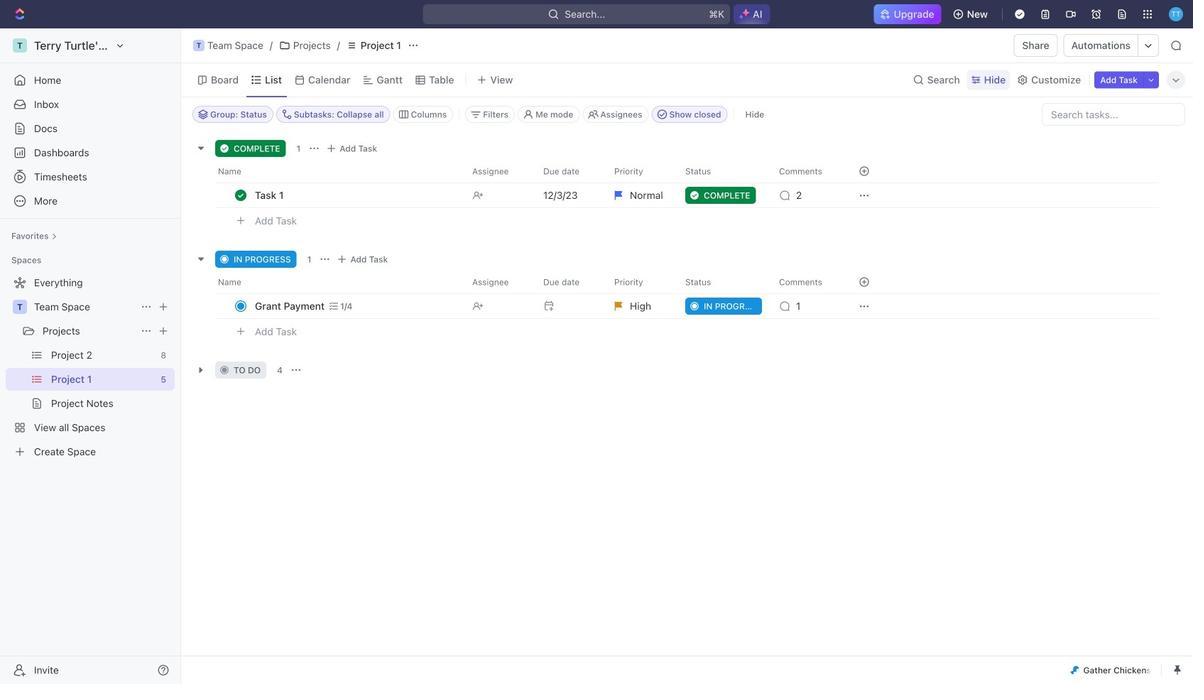 Task type: describe. For each thing, give the bounding box(es) containing it.
drumstick bite image
[[1071, 666, 1080, 675]]

tree inside sidebar navigation
[[6, 271, 175, 463]]



Task type: locate. For each thing, give the bounding box(es) containing it.
0 horizontal spatial team space, , element
[[13, 300, 27, 314]]

0 vertical spatial team space, , element
[[193, 40, 205, 51]]

team space, , element
[[193, 40, 205, 51], [13, 300, 27, 314]]

1 vertical spatial team space, , element
[[13, 300, 27, 314]]

terry turtle's workspace, , element
[[13, 38, 27, 53]]

1 horizontal spatial team space, , element
[[193, 40, 205, 51]]

sidebar navigation
[[0, 28, 184, 684]]

team space, , element inside tree
[[13, 300, 27, 314]]

tree
[[6, 271, 175, 463]]

Search tasks... text field
[[1043, 104, 1185, 125]]



Task type: vqa. For each thing, say whether or not it's contained in the screenshot.
the rightmost Spaces
no



